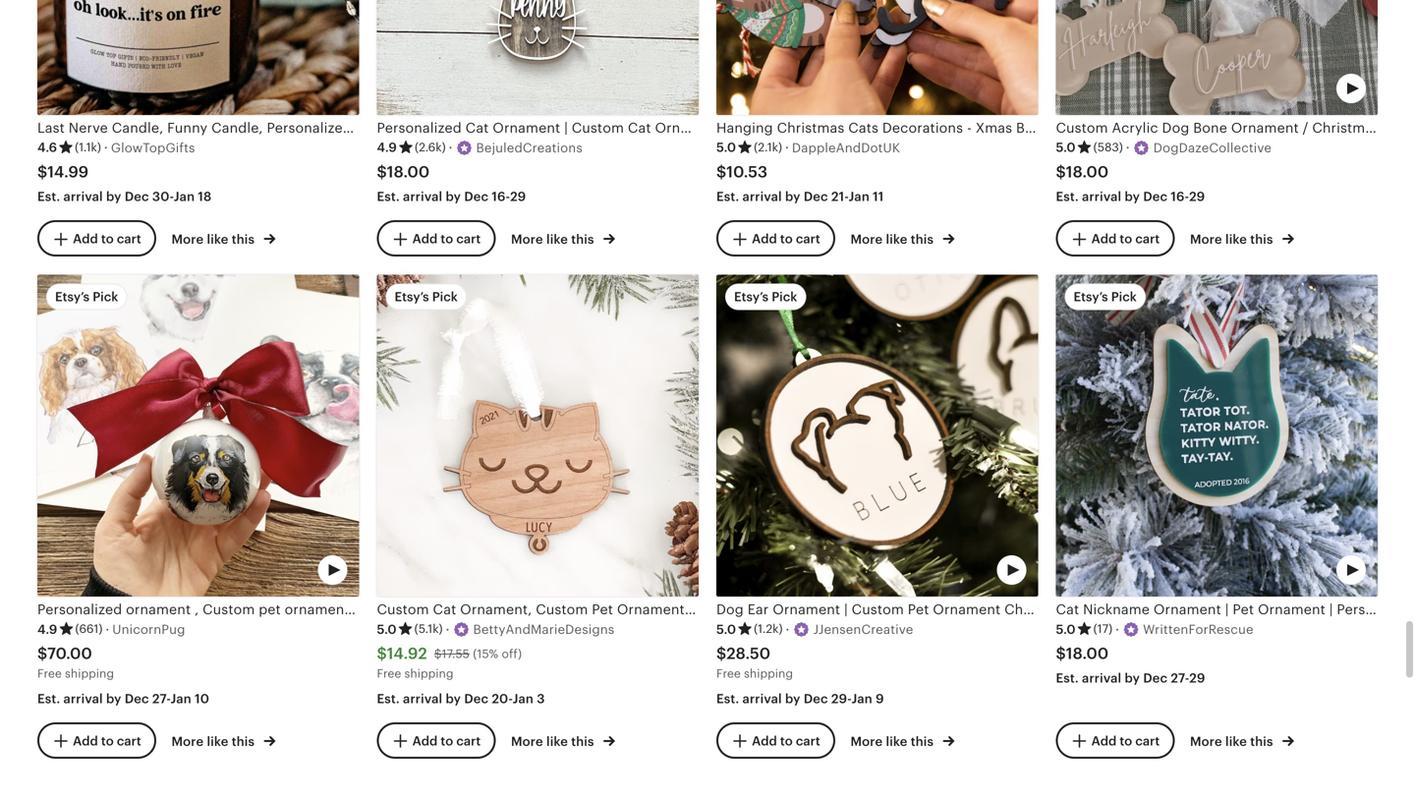 Task type: vqa. For each thing, say whether or not it's contained in the screenshot.
More like this
yes



Task type: describe. For each thing, give the bounding box(es) containing it.
more like this link for (661)
[[172, 731, 276, 751]]

more for (1.1k)
[[172, 232, 204, 247]]

dec inside $ 10.53 est. arrival by dec 21-jan 11
[[804, 189, 828, 204]]

$ inside $ 14.99 est. arrival by dec 30-jan 18
[[37, 163, 47, 181]]

add to cart for (5.1k)
[[413, 734, 481, 749]]

4.9 for 70.00
[[37, 622, 57, 637]]

cart for (583)
[[1136, 232, 1160, 246]]

cat nickname ornament | pet ornament | personalized pet ornament | gift for pet owner | custom cat ornament image
[[1056, 275, 1378, 597]]

more for (2.1k)
[[851, 232, 883, 247]]

custom acrylic dog bone ornament / christmas ornament / custom ornament / custom stocking tag / custom gift tag / dog mom gift image
[[1056, 0, 1378, 115]]

ornament
[[720, 602, 788, 617]]

arrival inside $ 14.99 est. arrival by dec 30-jan 18
[[63, 189, 103, 204]]

add for (2.6k)
[[413, 232, 438, 246]]

$ inside $ 18.00 est. arrival by dec 27-29
[[1056, 645, 1066, 663]]

themed
[[912, 602, 966, 617]]

jan for 70.00
[[171, 692, 192, 706]]

etsy's pick for 18.00
[[1074, 289, 1137, 304]]

cart for (2.6k)
[[457, 232, 481, 246]]

2 custom from the left
[[536, 602, 588, 617]]

by inside $ 10.53 est. arrival by dec 21-jan 11
[[785, 189, 801, 204]]

free for 28.50
[[717, 667, 741, 680]]

like for (17)
[[1226, 735, 1248, 749]]

2 etsy's pick from the left
[[395, 289, 458, 304]]

add to cart for (2.6k)
[[413, 232, 481, 246]]

1 vertical spatial 27-
[[152, 692, 171, 706]]

(661)
[[75, 622, 103, 636]]

(583)
[[1094, 141, 1123, 154]]

$ 10.53 est. arrival by dec 21-jan 11
[[717, 163, 884, 204]]

etsy's pick for 70.00
[[55, 289, 118, 304]]

$ 18.00 est. arrival by dec 16-29 for 5.0
[[1056, 163, 1206, 204]]

dec inside $ 18.00 est. arrival by dec 27-29
[[1144, 671, 1168, 686]]

like for (2.1k)
[[886, 232, 908, 247]]

21-
[[832, 189, 849, 204]]

add to cart for (17)
[[1092, 734, 1160, 749]]

16- for 4.9
[[492, 189, 510, 204]]

17.55
[[442, 647, 470, 661]]

like for (583)
[[1226, 232, 1248, 247]]

arrival inside $ 18.00 est. arrival by dec 27-29
[[1082, 671, 1122, 686]]

by inside $ 18.00 est. arrival by dec 27-29
[[1125, 671, 1140, 686]]

jan for 28.50
[[852, 692, 873, 706]]

10.53
[[727, 163, 768, 181]]

29 for (2.6k)
[[510, 189, 526, 204]]

more like this for (661)
[[172, 735, 258, 749]]

3
[[537, 692, 545, 706]]

by inside $ 14.99 est. arrival by dec 30-jan 18
[[106, 189, 121, 204]]

14.99
[[47, 163, 89, 181]]

add for (1.1k)
[[73, 232, 98, 246]]

18
[[198, 189, 212, 204]]

more like this for (583)
[[1190, 232, 1277, 247]]

jan for 14.92
[[513, 692, 534, 706]]

29 for (583)
[[1190, 189, 1206, 204]]

like for (1.1k)
[[207, 232, 229, 247]]

pick for 70.00
[[93, 289, 118, 304]]

more for (2.6k)
[[511, 232, 543, 247]]

28.50
[[727, 645, 771, 663]]

(2.1k)
[[754, 141, 783, 154]]

cart for (661)
[[117, 734, 141, 749]]

4.6
[[37, 140, 57, 155]]

$ 14.92 $ 17.55 (15% off) free shipping
[[377, 645, 522, 680]]

etsy's for 70.00
[[55, 289, 90, 304]]

$ inside $ 70.00 free shipping
[[37, 645, 47, 663]]

arrival down $ 70.00 free shipping
[[63, 692, 103, 706]]

2 ornament, from the left
[[617, 602, 689, 617]]

add to cart for (583)
[[1092, 232, 1160, 246]]

pick for 28.50
[[772, 289, 798, 304]]

product video element for (17)
[[1056, 275, 1378, 597]]

add for (661)
[[73, 734, 98, 749]]

(2.6k)
[[415, 141, 446, 154]]

to for (2.1k)
[[780, 232, 793, 246]]

add to cart for (1.2k)
[[752, 734, 821, 749]]

add to cart button for (1.2k)
[[717, 723, 835, 759]]

20-
[[492, 692, 513, 706]]

29 for (17)
[[1190, 671, 1206, 686]]

etsy's pick for 28.50
[[734, 289, 798, 304]]

free inside $ 14.92 $ 17.55 (15% off) free shipping
[[377, 667, 401, 680]]

11
[[873, 189, 884, 204]]

this for (17)
[[1251, 735, 1274, 749]]

this for (661)
[[232, 735, 255, 749]]

$ inside $ 28.50 free shipping
[[717, 645, 727, 663]]

more like this link for (17)
[[1190, 731, 1295, 751]]

1 cat from the left
[[433, 602, 456, 617]]

14.92
[[387, 645, 427, 663]]

add to cart button for (2.1k)
[[717, 220, 835, 257]]

more like this for (1.1k)
[[172, 232, 258, 247]]

more like this for (5.1k)
[[511, 735, 598, 749]]

add for (5.1k)
[[413, 734, 438, 749]]

this for (2.6k)
[[571, 232, 594, 247]]

2 cat from the left
[[693, 602, 716, 617]]

$ 28.50 free shipping
[[717, 645, 793, 680]]

add to cart button for (17)
[[1056, 723, 1175, 759]]

est. inside $ 14.99 est. arrival by dec 30-jan 18
[[37, 189, 60, 204]]

3 cat from the left
[[885, 602, 908, 617]]

· for (661)
[[106, 622, 109, 637]]



Task type: locate. For each thing, give the bounding box(es) containing it.
add to cart down $ 14.99 est. arrival by dec 30-jan 18
[[73, 232, 141, 246]]

more like this link for (2.6k)
[[511, 228, 615, 249]]

shipping down "14.92"
[[405, 667, 454, 680]]

· for (17)
[[1116, 622, 1120, 637]]

5.0 up 10.53 at the top right
[[717, 140, 736, 155]]

18.00 down (583)
[[1066, 163, 1109, 181]]

dog ear ornament | custom pet ornament  christmas dog ornament line drawing ear line art unique dog ornament personalized image
[[717, 275, 1039, 597]]

arrival inside $ 10.53 est. arrival by dec 21-jan 11
[[743, 189, 782, 204]]

arrival down $ 28.50 free shipping
[[743, 692, 782, 706]]

0 horizontal spatial ornament,
[[460, 602, 532, 617]]

10
[[195, 692, 209, 706]]

hanging christmas cats decorations - xmas bauble - handmade cute kawaii kittens - 2022 wooden animal tree cat ornament custom xmas jumper image
[[717, 0, 1039, 115]]

add down $ 10.53 est. arrival by dec 21-jan 11
[[752, 232, 777, 246]]

5.0 for $ 18.00 est. arrival by dec 27-29
[[1056, 622, 1076, 637]]

0 horizontal spatial free
[[37, 667, 62, 680]]

0 horizontal spatial custom
[[377, 602, 429, 617]]

2 etsy's from the left
[[395, 289, 429, 304]]

custom left the pet
[[536, 602, 588, 617]]

· for (2.1k)
[[785, 140, 789, 155]]

add to cart down est. arrival by dec 29-jan 9
[[752, 734, 821, 749]]

ornament, right the pet
[[617, 602, 689, 617]]

product video element for (661)
[[37, 275, 359, 597]]

0 horizontal spatial shipping
[[65, 667, 114, 680]]

shipping down 70.00
[[65, 667, 114, 680]]

cart for (17)
[[1136, 734, 1160, 749]]

$ 18.00 est. arrival by dec 16-29 for 4.9
[[377, 163, 526, 204]]

1 shipping from the left
[[65, 667, 114, 680]]

(17)
[[1094, 622, 1113, 636]]

18.00 for (17)
[[1066, 645, 1109, 663]]

add to cart button for (1.1k)
[[37, 220, 156, 257]]

to for (2.6k)
[[441, 232, 453, 246]]

1 custom from the left
[[377, 602, 429, 617]]

$ 18.00 est. arrival by dec 16-29 down (583)
[[1056, 163, 1206, 204]]

arrival down 14.99
[[63, 189, 103, 204]]

jan left 9
[[852, 692, 873, 706]]

3 etsy's pick from the left
[[734, 289, 798, 304]]

like for (5.1k)
[[547, 735, 568, 749]]

add down (2.6k)
[[413, 232, 438, 246]]

(5.1k)
[[415, 622, 443, 636]]

more for (583)
[[1190, 232, 1223, 247]]

to for (1.1k)
[[101, 232, 114, 246]]

29-
[[832, 692, 852, 706]]

1 horizontal spatial 4.9
[[377, 140, 397, 155]]

add down est. arrival by dec 29-jan 9
[[752, 734, 777, 749]]

4.9
[[377, 140, 397, 155], [37, 622, 57, 637]]

dec
[[125, 189, 149, 204], [464, 189, 489, 204], [804, 189, 828, 204], [1144, 189, 1168, 204], [1144, 671, 1168, 686], [125, 692, 149, 706], [464, 692, 489, 706], [804, 692, 828, 706]]

add to cart down est. arrival by dec 27-jan 10
[[73, 734, 141, 749]]

product video element
[[1056, 0, 1378, 115], [37, 275, 359, 597], [717, 275, 1039, 597], [1056, 275, 1378, 597]]

more like this link for (5.1k)
[[511, 731, 615, 751]]

2 horizontal spatial shipping
[[744, 667, 793, 680]]

add down (583)
[[1092, 232, 1117, 246]]

30-
[[152, 189, 174, 204]]

cat up (5.1k)
[[433, 602, 456, 617]]

free
[[37, 667, 62, 680], [377, 667, 401, 680], [717, 667, 741, 680]]

· for (1.2k)
[[786, 622, 790, 637]]

gifts
[[970, 602, 1002, 617]]

cat left ornament
[[693, 602, 716, 617]]

2 shipping from the left
[[405, 667, 454, 680]]

0 horizontal spatial 27-
[[152, 692, 171, 706]]

add to cart down $ 18.00 est. arrival by dec 27-29
[[1092, 734, 1160, 749]]

jan left 18 in the left of the page
[[174, 189, 195, 204]]

more for (5.1k)
[[511, 735, 543, 749]]

add to cart button down est. arrival by dec 29-jan 9
[[717, 723, 835, 759]]

to down est. arrival by dec 27-jan 10
[[101, 734, 114, 749]]

add to cart down (2.6k)
[[413, 232, 481, 246]]

free down '28.50'
[[717, 667, 741, 680]]

add to cart button for (583)
[[1056, 220, 1175, 257]]

personalized cat ornament | custom cat ornament | personalized pet ornament | cat christmas ornament  | cat stockings | cat tags | cat names image
[[377, 0, 699, 115]]

· right (17)
[[1116, 622, 1120, 637]]

custom cat ornament, custom pet ornament, cat ornament personalized, cat themed gifts image
[[377, 275, 699, 597]]

27-
[[1171, 671, 1190, 686], [152, 692, 171, 706]]

cart for (2.1k)
[[796, 232, 821, 246]]

2 16- from the left
[[1171, 189, 1190, 204]]

· for (1.1k)
[[104, 140, 108, 155]]

1 16- from the left
[[492, 189, 510, 204]]

(15%
[[473, 647, 499, 661]]

5.0 for $ 10.53 est. arrival by dec 21-jan 11
[[717, 140, 736, 155]]

add for (17)
[[1092, 734, 1117, 749]]

shipping
[[65, 667, 114, 680], [405, 667, 454, 680], [744, 667, 793, 680]]

more like this link
[[172, 228, 276, 249], [511, 228, 615, 249], [851, 228, 955, 249], [1190, 228, 1295, 249], [172, 731, 276, 751], [511, 731, 615, 751], [851, 731, 955, 751], [1190, 731, 1295, 751]]

0 horizontal spatial $ 18.00 est. arrival by dec 16-29
[[377, 163, 526, 204]]

est. arrival by dec 20-jan 3
[[377, 692, 545, 706]]

70.00
[[47, 645, 92, 663]]

$
[[37, 163, 47, 181], [377, 163, 387, 181], [717, 163, 727, 181], [1056, 163, 1066, 181], [37, 645, 47, 663], [377, 645, 387, 663], [717, 645, 727, 663], [1056, 645, 1066, 663], [434, 647, 442, 661]]

$ 18.00 est. arrival by dec 27-29
[[1056, 645, 1206, 686]]

0 vertical spatial 4.9
[[377, 140, 397, 155]]

pick
[[93, 289, 118, 304], [432, 289, 458, 304], [772, 289, 798, 304], [1112, 289, 1137, 304]]

2 horizontal spatial cat
[[885, 602, 908, 617]]

add to cart button down $ 18.00 est. arrival by dec 27-29
[[1056, 723, 1175, 759]]

add to cart button down est. arrival by dec 20-jan 3
[[377, 723, 496, 759]]

est. inside $ 18.00 est. arrival by dec 27-29
[[1056, 671, 1079, 686]]

29 inside $ 18.00 est. arrival by dec 27-29
[[1190, 671, 1206, 686]]

to
[[101, 232, 114, 246], [441, 232, 453, 246], [780, 232, 793, 246], [1120, 232, 1133, 246], [101, 734, 114, 749], [441, 734, 453, 749], [780, 734, 793, 749], [1120, 734, 1133, 749]]

add to cart for (661)
[[73, 734, 141, 749]]

· right (5.1k)
[[446, 622, 450, 637]]

shipping inside $ 14.92 $ 17.55 (15% off) free shipping
[[405, 667, 454, 680]]

1 horizontal spatial 16-
[[1171, 189, 1190, 204]]

shipping inside $ 28.50 free shipping
[[744, 667, 793, 680]]

3 free from the left
[[717, 667, 741, 680]]

· right (2.1k)
[[785, 140, 789, 155]]

add to cart button for (2.6k)
[[377, 220, 496, 257]]

$ 14.99 est. arrival by dec 30-jan 18
[[37, 163, 212, 204]]

this for (5.1k)
[[571, 735, 594, 749]]

to for (583)
[[1120, 232, 1133, 246]]

5.0 up "14.92"
[[377, 622, 397, 637]]

this for (1.1k)
[[232, 232, 255, 247]]

3 etsy's from the left
[[734, 289, 769, 304]]

shipping for 28.50
[[744, 667, 793, 680]]

1 free from the left
[[37, 667, 62, 680]]

cart for (1.2k)
[[796, 734, 821, 749]]

custom
[[377, 602, 429, 617], [536, 602, 588, 617]]

shipping for 70.00
[[65, 667, 114, 680]]

1 horizontal spatial cat
[[693, 602, 716, 617]]

this for (583)
[[1251, 232, 1274, 247]]

personalized ornament , custom pet ornament, memorial pet ornament, dog ornament personalized, painted by hand image
[[37, 275, 359, 597]]

product video element for (583)
[[1056, 0, 1378, 115]]

4.9 up 70.00
[[37, 622, 57, 637]]

add to cart button down (2.6k)
[[377, 220, 496, 257]]

etsy's for 28.50
[[734, 289, 769, 304]]

27- inside $ 18.00 est. arrival by dec 27-29
[[1171, 671, 1190, 686]]

add to cart for (2.1k)
[[752, 232, 821, 246]]

cart
[[117, 232, 141, 246], [457, 232, 481, 246], [796, 232, 821, 246], [1136, 232, 1160, 246], [117, 734, 141, 749], [457, 734, 481, 749], [796, 734, 821, 749], [1136, 734, 1160, 749]]

18.00 down (17)
[[1066, 645, 1109, 663]]

29
[[510, 189, 526, 204], [1190, 189, 1206, 204], [1190, 671, 1206, 686]]

dec inside $ 14.99 est. arrival by dec 30-jan 18
[[125, 189, 149, 204]]

ornament, up '(15%'
[[460, 602, 532, 617]]

jan
[[174, 189, 195, 204], [849, 189, 870, 204], [171, 692, 192, 706], [513, 692, 534, 706], [852, 692, 873, 706]]

1 etsy's from the left
[[55, 289, 90, 304]]

add for (583)
[[1092, 232, 1117, 246]]

jan inside $ 10.53 est. arrival by dec 21-jan 11
[[849, 189, 870, 204]]

cart for (1.1k)
[[117, 232, 141, 246]]

ornament,
[[460, 602, 532, 617], [617, 602, 689, 617]]

free down "14.92"
[[377, 667, 401, 680]]

to down $ 14.99 est. arrival by dec 30-jan 18
[[101, 232, 114, 246]]

jan left the 10 in the left bottom of the page
[[171, 692, 192, 706]]

jan left 3
[[513, 692, 534, 706]]

free for 70.00
[[37, 667, 62, 680]]

5.0 for $ 18.00 est. arrival by dec 16-29
[[1056, 140, 1076, 155]]

16-
[[492, 189, 510, 204], [1171, 189, 1190, 204]]

1 pick from the left
[[93, 289, 118, 304]]

1 $ 18.00 est. arrival by dec 16-29 from the left
[[377, 163, 526, 204]]

1 ornament, from the left
[[460, 602, 532, 617]]

est. inside $ 10.53 est. arrival by dec 21-jan 11
[[717, 189, 740, 204]]

5.0 left (17)
[[1056, 622, 1076, 637]]

off)
[[502, 647, 522, 661]]

etsy's
[[55, 289, 90, 304], [395, 289, 429, 304], [734, 289, 769, 304], [1074, 289, 1108, 304]]

2 free from the left
[[377, 667, 401, 680]]

more like this for (2.6k)
[[511, 232, 598, 247]]

5.0 left (583)
[[1056, 140, 1076, 155]]

like for (1.2k)
[[886, 735, 908, 749]]

1 horizontal spatial $ 18.00 est. arrival by dec 16-29
[[1056, 163, 1206, 204]]

custom up (5.1k)
[[377, 602, 429, 617]]

add to cart button down $ 10.53 est. arrival by dec 21-jan 11
[[717, 220, 835, 257]]

16- for 5.0
[[1171, 189, 1190, 204]]

1 horizontal spatial free
[[377, 667, 401, 680]]

arrival down (583)
[[1082, 189, 1122, 204]]

(1.2k)
[[754, 622, 783, 636]]

by
[[106, 189, 121, 204], [446, 189, 461, 204], [785, 189, 801, 204], [1125, 189, 1140, 204], [1125, 671, 1140, 686], [106, 692, 121, 706], [446, 692, 461, 706], [785, 692, 801, 706]]

· right (1.2k)
[[786, 622, 790, 637]]

add down est. arrival by dec 27-jan 10
[[73, 734, 98, 749]]

add down $ 18.00 est. arrival by dec 27-29
[[1092, 734, 1117, 749]]

1 etsy's pick from the left
[[55, 289, 118, 304]]

$ 70.00 free shipping
[[37, 645, 114, 680]]

18.00 for (2.6k)
[[387, 163, 430, 181]]

· right (2.6k)
[[449, 140, 453, 155]]

etsy's for 18.00
[[1074, 289, 1108, 304]]

est. arrival by dec 27-jan 10
[[37, 692, 209, 706]]

custom cat ornament, custom pet ornament, cat ornament personalized, cat themed gifts
[[377, 602, 1002, 617]]

more like this for (2.1k)
[[851, 232, 937, 247]]

this
[[232, 232, 255, 247], [571, 232, 594, 247], [911, 232, 934, 247], [1251, 232, 1274, 247], [232, 735, 255, 749], [571, 735, 594, 749], [911, 735, 934, 749], [1251, 735, 1274, 749]]

to down $ 10.53 est. arrival by dec 21-jan 11
[[780, 232, 793, 246]]

· for (583)
[[1126, 140, 1130, 155]]

4 etsy's from the left
[[1074, 289, 1108, 304]]

1 horizontal spatial 27-
[[1171, 671, 1190, 686]]

add to cart button for (661)
[[37, 723, 156, 759]]

more for (17)
[[1190, 735, 1223, 749]]

0 horizontal spatial 16-
[[492, 189, 510, 204]]

18.00
[[387, 163, 430, 181], [1066, 163, 1109, 181], [1066, 645, 1109, 663]]

4 etsy's pick from the left
[[1074, 289, 1137, 304]]

add to cart down (583)
[[1092, 232, 1160, 246]]

(1.1k)
[[75, 141, 101, 154]]

0 horizontal spatial 4.9
[[37, 622, 57, 637]]

personalized,
[[792, 602, 881, 617]]

to for (661)
[[101, 734, 114, 749]]

4.9 left (2.6k)
[[377, 140, 397, 155]]

free inside $ 70.00 free shipping
[[37, 667, 62, 680]]

add for (1.2k)
[[752, 734, 777, 749]]

add to cart button for (5.1k)
[[377, 723, 496, 759]]

· right (661)
[[106, 622, 109, 637]]

like
[[207, 232, 229, 247], [547, 232, 568, 247], [886, 232, 908, 247], [1226, 232, 1248, 247], [207, 735, 229, 749], [547, 735, 568, 749], [886, 735, 908, 749], [1226, 735, 1248, 749]]

add to cart button down $ 14.99 est. arrival by dec 30-jan 18
[[37, 220, 156, 257]]

est.
[[37, 189, 60, 204], [377, 189, 400, 204], [717, 189, 740, 204], [1056, 189, 1079, 204], [1056, 671, 1079, 686], [37, 692, 60, 706], [377, 692, 400, 706], [717, 692, 740, 706]]

jan left 11 on the top right of the page
[[849, 189, 870, 204]]

add down est. arrival by dec 20-jan 3
[[413, 734, 438, 749]]

arrival down (17)
[[1082, 671, 1122, 686]]

18.00 for (583)
[[1066, 163, 1109, 181]]

more like this for (17)
[[1190, 735, 1277, 749]]

free down 70.00
[[37, 667, 62, 680]]

3 shipping from the left
[[744, 667, 793, 680]]

to down (2.6k)
[[441, 232, 453, 246]]

like for (661)
[[207, 735, 229, 749]]

more like this link for (2.1k)
[[851, 228, 955, 249]]

$ 18.00 est. arrival by dec 16-29
[[377, 163, 526, 204], [1056, 163, 1206, 204]]

arrival
[[63, 189, 103, 204], [403, 189, 443, 204], [743, 189, 782, 204], [1082, 189, 1122, 204], [1082, 671, 1122, 686], [63, 692, 103, 706], [403, 692, 443, 706], [743, 692, 782, 706]]

0 horizontal spatial cat
[[433, 602, 456, 617]]

9
[[876, 692, 884, 706]]

cat left the themed
[[885, 602, 908, 617]]

0 vertical spatial 27-
[[1171, 671, 1190, 686]]

2 horizontal spatial free
[[717, 667, 741, 680]]

2 pick from the left
[[432, 289, 458, 304]]

to for (1.2k)
[[780, 734, 793, 749]]

add to cart down est. arrival by dec 20-jan 3
[[413, 734, 481, 749]]

more for (661)
[[172, 735, 204, 749]]

more
[[172, 232, 204, 247], [511, 232, 543, 247], [851, 232, 883, 247], [1190, 232, 1223, 247], [172, 735, 204, 749], [511, 735, 543, 749], [851, 735, 883, 749], [1190, 735, 1223, 749]]

1 horizontal spatial shipping
[[405, 667, 454, 680]]

to down est. arrival by dec 20-jan 3
[[441, 734, 453, 749]]

like for (2.6k)
[[547, 232, 568, 247]]

· for (2.6k)
[[449, 140, 453, 155]]

cart for (5.1k)
[[457, 734, 481, 749]]

· right (1.1k)
[[104, 140, 108, 155]]

2 $ 18.00 est. arrival by dec 16-29 from the left
[[1056, 163, 1206, 204]]

pick for 18.00
[[1112, 289, 1137, 304]]

shipping down '28.50'
[[744, 667, 793, 680]]

add
[[73, 232, 98, 246], [413, 232, 438, 246], [752, 232, 777, 246], [1092, 232, 1117, 246], [73, 734, 98, 749], [413, 734, 438, 749], [752, 734, 777, 749], [1092, 734, 1117, 749]]

arrival down 10.53 at the top right
[[743, 189, 782, 204]]

more like this link for (1.2k)
[[851, 731, 955, 751]]

1 horizontal spatial custom
[[536, 602, 588, 617]]

est. arrival by dec 29-jan 9
[[717, 692, 884, 706]]

add to cart button down (583)
[[1056, 220, 1175, 257]]

18.00 down (2.6k)
[[387, 163, 430, 181]]

etsy's pick
[[55, 289, 118, 304], [395, 289, 458, 304], [734, 289, 798, 304], [1074, 289, 1137, 304]]

add to cart for (1.1k)
[[73, 232, 141, 246]]

$ 18.00 est. arrival by dec 16-29 down (2.6k)
[[377, 163, 526, 204]]

to down est. arrival by dec 29-jan 9
[[780, 734, 793, 749]]

add to cart down $ 10.53 est. arrival by dec 21-jan 11
[[752, 232, 821, 246]]

4 pick from the left
[[1112, 289, 1137, 304]]

1 vertical spatial 4.9
[[37, 622, 57, 637]]

more like this link for (583)
[[1190, 228, 1295, 249]]

· right (583)
[[1126, 140, 1130, 155]]

· for (5.1k)
[[446, 622, 450, 637]]

1 horizontal spatial ornament,
[[617, 602, 689, 617]]

to down $ 18.00 est. arrival by dec 27-29
[[1120, 734, 1133, 749]]

shipping inside $ 70.00 free shipping
[[65, 667, 114, 680]]

pet
[[592, 602, 613, 617]]

this for (1.2k)
[[911, 735, 934, 749]]

to down (583)
[[1120, 232, 1133, 246]]

18.00 inside $ 18.00 est. arrival by dec 27-29
[[1066, 645, 1109, 663]]

$ inside $ 10.53 est. arrival by dec 21-jan 11
[[717, 163, 727, 181]]

more like this for (1.2k)
[[851, 735, 937, 749]]

jan inside $ 14.99 est. arrival by dec 30-jan 18
[[174, 189, 195, 204]]

this for (2.1k)
[[911, 232, 934, 247]]

free inside $ 28.50 free shipping
[[717, 667, 741, 680]]

3 pick from the left
[[772, 289, 798, 304]]

last nerve candle, funny candle, personalized candle gift, custom name candle, funny gift, last nerve gift, mom gift, bff gift, gift for her image
[[37, 0, 359, 115]]

5.0
[[717, 140, 736, 155], [1056, 140, 1076, 155], [377, 622, 397, 637], [717, 622, 736, 637], [1056, 622, 1076, 637]]

cat
[[433, 602, 456, 617], [693, 602, 716, 617], [885, 602, 908, 617]]

add to cart
[[73, 232, 141, 246], [413, 232, 481, 246], [752, 232, 821, 246], [1092, 232, 1160, 246], [73, 734, 141, 749], [413, 734, 481, 749], [752, 734, 821, 749], [1092, 734, 1160, 749]]

add down $ 14.99 est. arrival by dec 30-jan 18
[[73, 232, 98, 246]]

add to cart button down est. arrival by dec 27-jan 10
[[37, 723, 156, 759]]

add to cart button
[[37, 220, 156, 257], [377, 220, 496, 257], [717, 220, 835, 257], [1056, 220, 1175, 257], [37, 723, 156, 759], [377, 723, 496, 759], [717, 723, 835, 759], [1056, 723, 1175, 759]]

arrival down (2.6k)
[[403, 189, 443, 204]]

more for (1.2k)
[[851, 735, 883, 749]]

4.9 for 18.00
[[377, 140, 397, 155]]

to for (5.1k)
[[441, 734, 453, 749]]

arrival down $ 14.92 $ 17.55 (15% off) free shipping
[[403, 692, 443, 706]]

more like this
[[172, 232, 258, 247], [511, 232, 598, 247], [851, 232, 937, 247], [1190, 232, 1277, 247], [172, 735, 258, 749], [511, 735, 598, 749], [851, 735, 937, 749], [1190, 735, 1277, 749]]

·
[[104, 140, 108, 155], [449, 140, 453, 155], [785, 140, 789, 155], [1126, 140, 1130, 155], [106, 622, 109, 637], [446, 622, 450, 637], [786, 622, 790, 637], [1116, 622, 1120, 637]]

5.0 up '28.50'
[[717, 622, 736, 637]]



